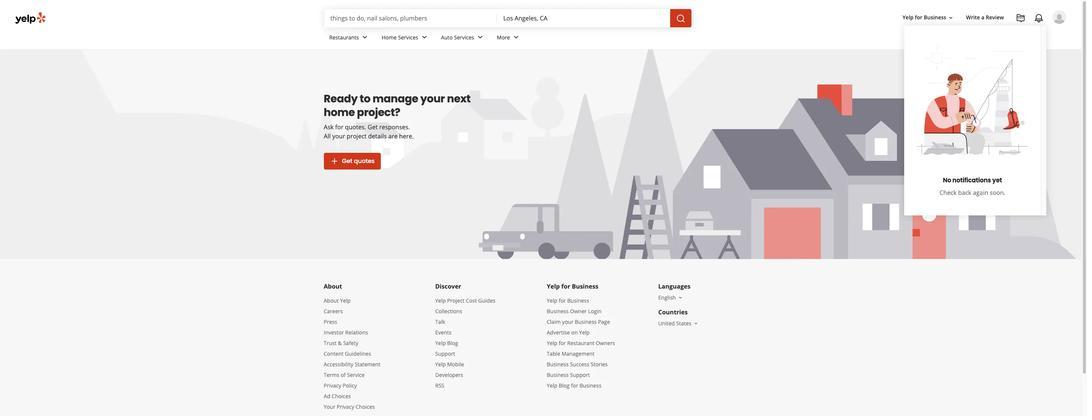 Task type: vqa. For each thing, say whether or not it's contained in the screenshot.
NEXT
yes



Task type: locate. For each thing, give the bounding box(es) containing it.
yet
[[992, 176, 1002, 185]]

0 horizontal spatial choices
[[332, 393, 351, 400]]

16 chevron down v2 image left write
[[948, 15, 954, 21]]

yelp for business button
[[900, 11, 957, 24]]

guidelines
[[345, 350, 371, 357]]

services for home services
[[398, 34, 418, 41]]

24 chevron down v2 image right restaurants
[[360, 33, 370, 42]]

yelp for business business owner login claim your business page advertise on yelp yelp for restaurant owners table management business success stories business support yelp blog for business
[[547, 297, 615, 389]]

your up advertise on yelp link
[[562, 318, 573, 325]]

16 chevron down v2 image right states
[[693, 320, 699, 327]]

yelp
[[903, 14, 914, 21], [547, 282, 560, 291], [340, 297, 351, 304], [435, 297, 446, 304], [547, 297, 557, 304], [579, 329, 590, 336], [435, 339, 446, 347], [547, 339, 557, 347], [435, 361, 446, 368], [547, 382, 557, 389]]

1 vertical spatial choices
[[356, 403, 375, 410]]

24 chevron down v2 image right more
[[512, 33, 521, 42]]

0 horizontal spatial blog
[[447, 339, 458, 347]]

0 vertical spatial get
[[368, 123, 378, 131]]

your
[[324, 403, 335, 410]]

notifications image
[[1034, 14, 1043, 23]]

1 horizontal spatial none field
[[503, 14, 664, 22]]

24 add v2 image
[[330, 157, 339, 166]]

your
[[420, 91, 445, 106], [332, 132, 345, 140], [562, 318, 573, 325]]

0 vertical spatial 16 chevron down v2 image
[[948, 15, 954, 21]]

ready to manage your next home project? ask for quotes. get responses. all your project details are here.
[[324, 91, 471, 140]]

blog inside yelp for business business owner login claim your business page advertise on yelp yelp for restaurant owners table management business success stories business support yelp blog for business
[[559, 382, 570, 389]]

1 vertical spatial get
[[342, 157, 352, 165]]

business
[[924, 14, 946, 21], [572, 282, 598, 291], [567, 297, 589, 304], [547, 308, 569, 315], [575, 318, 597, 325], [547, 361, 569, 368], [547, 371, 569, 379], [580, 382, 601, 389]]

Near text field
[[503, 14, 664, 22]]

1 about from the top
[[324, 282, 342, 291]]

collections link
[[435, 308, 462, 315]]

business owner login link
[[547, 308, 602, 315]]

advertise
[[547, 329, 570, 336]]

24 chevron down v2 image inside restaurants link
[[360, 33, 370, 42]]

next
[[447, 91, 471, 106]]

2 vertical spatial your
[[562, 318, 573, 325]]

blog down business support link
[[559, 382, 570, 389]]

16 chevron down v2 image inside yelp for business button
[[948, 15, 954, 21]]

2 about from the top
[[324, 297, 339, 304]]

1 horizontal spatial support
[[570, 371, 590, 379]]

0 vertical spatial about
[[324, 282, 342, 291]]

discover
[[435, 282, 461, 291]]

table
[[547, 350, 560, 357]]

states
[[676, 320, 691, 327]]

services inside "link"
[[398, 34, 418, 41]]

0 vertical spatial choices
[[332, 393, 351, 400]]

project?
[[357, 105, 400, 120]]

24 chevron down v2 image inside auto services link
[[476, 33, 485, 42]]

search image
[[676, 14, 685, 23]]

0 vertical spatial yelp for business
[[903, 14, 946, 21]]

blog up support link
[[447, 339, 458, 347]]

write
[[966, 14, 980, 21]]

your right all
[[332, 132, 345, 140]]

services right 'auto'
[[454, 34, 474, 41]]

support down success
[[570, 371, 590, 379]]

services for auto services
[[454, 34, 474, 41]]

your left next
[[420, 91, 445, 106]]

press
[[324, 318, 337, 325]]

ready
[[324, 91, 358, 106]]

0 horizontal spatial get
[[342, 157, 352, 165]]

24 chevron down v2 image for restaurants
[[360, 33, 370, 42]]

1 none field from the left
[[330, 14, 491, 22]]

0 horizontal spatial 16 chevron down v2 image
[[693, 320, 699, 327]]

1 vertical spatial 16 chevron down v2 image
[[693, 320, 699, 327]]

home
[[324, 105, 355, 120]]

quotes
[[354, 157, 375, 165]]

claim
[[547, 318, 561, 325]]

are
[[388, 132, 398, 140]]

0 horizontal spatial yelp for business
[[547, 282, 598, 291]]

get inside ready to manage your next home project? ask for quotes. get responses. all your project details are here.
[[368, 123, 378, 131]]

2 24 chevron down v2 image from the left
[[476, 33, 485, 42]]

0 horizontal spatial none field
[[330, 14, 491, 22]]

rss link
[[435, 382, 444, 389]]

16 chevron down v2 image inside united states popup button
[[693, 320, 699, 327]]

error illustration image
[[908, 38, 1037, 167]]

get right 24 add v2 icon
[[342, 157, 352, 165]]

0 vertical spatial blog
[[447, 339, 458, 347]]

0 horizontal spatial support
[[435, 350, 455, 357]]

none field near
[[503, 14, 664, 22]]

Find text field
[[330, 14, 491, 22]]

choices down privacy policy link
[[332, 393, 351, 400]]

24 chevron down v2 image for more
[[512, 33, 521, 42]]

3 24 chevron down v2 image from the left
[[512, 33, 521, 42]]

privacy down 'terms' on the bottom of page
[[324, 382, 341, 389]]

yelp blog for business link
[[547, 382, 601, 389]]

about up careers
[[324, 297, 339, 304]]

guides
[[478, 297, 495, 304]]

about up the about yelp link
[[324, 282, 342, 291]]

support down 'yelp blog' link
[[435, 350, 455, 357]]

0 vertical spatial support
[[435, 350, 455, 357]]

privacy
[[324, 382, 341, 389], [337, 403, 354, 410]]

terms of service link
[[324, 371, 365, 379]]

no
[[943, 176, 951, 185]]

1 24 chevron down v2 image from the left
[[360, 33, 370, 42]]

2 none field from the left
[[503, 14, 664, 22]]

0 horizontal spatial your
[[332, 132, 345, 140]]

get
[[368, 123, 378, 131], [342, 157, 352, 165]]

None field
[[330, 14, 491, 22], [503, 14, 664, 22]]

page
[[598, 318, 610, 325]]

1 vertical spatial your
[[332, 132, 345, 140]]

auto
[[441, 34, 453, 41]]

1 vertical spatial blog
[[559, 382, 570, 389]]

1 horizontal spatial 16 chevron down v2 image
[[948, 15, 954, 21]]

0 vertical spatial your
[[420, 91, 445, 106]]

1 horizontal spatial blog
[[559, 382, 570, 389]]

1 horizontal spatial yelp for business
[[903, 14, 946, 21]]

more
[[497, 34, 510, 41]]

blog inside yelp project cost guides collections talk events yelp blog support yelp mobile developers rss
[[447, 339, 458, 347]]

24 chevron down v2 image right auto services
[[476, 33, 485, 42]]

privacy down ad choices link
[[337, 403, 354, 410]]

get up details
[[368, 123, 378, 131]]

your inside yelp for business business owner login claim your business page advertise on yelp yelp for restaurant owners table management business success stories business support yelp blog for business
[[562, 318, 573, 325]]

1 vertical spatial support
[[570, 371, 590, 379]]

about
[[324, 282, 342, 291], [324, 297, 339, 304]]

yelp project cost guides link
[[435, 297, 495, 304]]

0 horizontal spatial 24 chevron down v2 image
[[360, 33, 370, 42]]

2 horizontal spatial 24 chevron down v2 image
[[512, 33, 521, 42]]

developers
[[435, 371, 463, 379]]

content
[[324, 350, 344, 357]]

0 horizontal spatial services
[[398, 34, 418, 41]]

get quotes button
[[324, 153, 381, 170]]

1 services from the left
[[398, 34, 418, 41]]

about inside about yelp careers press investor relations trust & safety content guidelines accessibility statement terms of service privacy policy ad choices your privacy choices
[[324, 297, 339, 304]]

16 chevron down v2 image for united states
[[693, 320, 699, 327]]

1 vertical spatial about
[[324, 297, 339, 304]]

all
[[324, 132, 331, 140]]

2 horizontal spatial your
[[562, 318, 573, 325]]

content guidelines link
[[324, 350, 371, 357]]

more link
[[491, 27, 527, 49]]

back
[[958, 189, 971, 197]]

ask
[[324, 123, 334, 131]]

yelp blog link
[[435, 339, 458, 347]]

1 horizontal spatial get
[[368, 123, 378, 131]]

about yelp link
[[324, 297, 351, 304]]

services
[[398, 34, 418, 41], [454, 34, 474, 41]]

16 chevron down v2 image
[[948, 15, 954, 21], [693, 320, 699, 327]]

1 vertical spatial yelp for business
[[547, 282, 598, 291]]

1 horizontal spatial 24 chevron down v2 image
[[476, 33, 485, 42]]

choices
[[332, 393, 351, 400], [356, 403, 375, 410]]

for
[[915, 14, 922, 21], [335, 123, 343, 131], [561, 282, 570, 291], [559, 297, 566, 304], [559, 339, 566, 347], [571, 382, 578, 389]]

1 horizontal spatial services
[[454, 34, 474, 41]]

login
[[588, 308, 602, 315]]

24 chevron down v2 image
[[360, 33, 370, 42], [476, 33, 485, 42], [512, 33, 521, 42]]

english button
[[658, 294, 683, 301]]

1 horizontal spatial choices
[[356, 403, 375, 410]]

0 vertical spatial privacy
[[324, 382, 341, 389]]

blog
[[447, 339, 458, 347], [559, 382, 570, 389]]

24 chevron down v2 image inside more link
[[512, 33, 521, 42]]

business support link
[[547, 371, 590, 379]]

manage
[[373, 91, 418, 106]]

yelp for business link
[[547, 297, 589, 304]]

services left 24 chevron down v2 icon
[[398, 34, 418, 41]]

countries
[[658, 308, 688, 316]]

2 services from the left
[[454, 34, 474, 41]]

support inside yelp project cost guides collections talk events yelp blog support yelp mobile developers rss
[[435, 350, 455, 357]]

choices down policy
[[356, 403, 375, 410]]

to
[[360, 91, 370, 106]]

talk link
[[435, 318, 445, 325]]

relations
[[345, 329, 368, 336]]

None search field
[[324, 9, 693, 27]]



Task type: describe. For each thing, give the bounding box(es) containing it.
policy
[[343, 382, 357, 389]]

restaurants
[[329, 34, 359, 41]]

check
[[940, 189, 957, 197]]

yelp inside about yelp careers press investor relations trust & safety content guidelines accessibility statement terms of service privacy policy ad choices your privacy choices
[[340, 297, 351, 304]]

united states
[[658, 320, 691, 327]]

yelp project cost guides collections talk events yelp blog support yelp mobile developers rss
[[435, 297, 495, 389]]

&
[[338, 339, 342, 347]]

trust
[[324, 339, 337, 347]]

collections
[[435, 308, 462, 315]]

accessibility
[[324, 361, 353, 368]]

a
[[981, 14, 984, 21]]

management
[[562, 350, 595, 357]]

your privacy choices link
[[324, 403, 375, 410]]

24 chevron down v2 image for auto services
[[476, 33, 485, 42]]

auto services
[[441, 34, 474, 41]]

accessibility statement link
[[324, 361, 380, 368]]

yelp inside yelp for business button
[[903, 14, 914, 21]]

again
[[973, 189, 988, 197]]

about yelp careers press investor relations trust & safety content guidelines accessibility statement terms of service privacy policy ad choices your privacy choices
[[324, 297, 380, 410]]

on
[[571, 329, 578, 336]]

project
[[347, 132, 367, 140]]

statement
[[355, 361, 380, 368]]

projects image
[[1016, 14, 1025, 23]]

cost
[[466, 297, 477, 304]]

safety
[[343, 339, 358, 347]]

united
[[658, 320, 675, 327]]

united states button
[[658, 320, 699, 327]]

restaurant
[[567, 339, 594, 347]]

ad
[[324, 393, 330, 400]]

investor
[[324, 329, 344, 336]]

yelp mobile link
[[435, 361, 464, 368]]

advertise on yelp link
[[547, 329, 590, 336]]

home services link
[[376, 27, 435, 49]]

get inside button
[[342, 157, 352, 165]]

languages
[[658, 282, 690, 291]]

review
[[986, 14, 1004, 21]]

success
[[570, 361, 589, 368]]

developers link
[[435, 371, 463, 379]]

1 horizontal spatial your
[[420, 91, 445, 106]]

notifications
[[952, 176, 991, 185]]

careers
[[324, 308, 343, 315]]

user actions element
[[897, 9, 1077, 215]]

no notifications yet check back again soon.
[[940, 176, 1005, 197]]

for inside ready to manage your next home project? ask for quotes. get responses. all your project details are here.
[[335, 123, 343, 131]]

business success stories link
[[547, 361, 608, 368]]

table management link
[[547, 350, 595, 357]]

english
[[658, 294, 676, 301]]

get quotes
[[342, 157, 375, 165]]

business categories element
[[323, 27, 1066, 49]]

soon.
[[990, 189, 1005, 197]]

about for about yelp careers press investor relations trust & safety content guidelines accessibility statement terms of service privacy policy ad choices your privacy choices
[[324, 297, 339, 304]]

service
[[347, 371, 365, 379]]

privacy policy link
[[324, 382, 357, 389]]

press link
[[324, 318, 337, 325]]

terms
[[324, 371, 339, 379]]

write a review link
[[963, 11, 1007, 24]]

here.
[[399, 132, 414, 140]]

rss
[[435, 382, 444, 389]]

yelp for business inside button
[[903, 14, 946, 21]]

support link
[[435, 350, 455, 357]]

24 chevron down v2 image
[[420, 33, 429, 42]]

tyler b. image
[[1053, 10, 1066, 24]]

business inside button
[[924, 14, 946, 21]]

of
[[341, 371, 346, 379]]

home services
[[382, 34, 418, 41]]

support inside yelp for business business owner login claim your business page advertise on yelp yelp for restaurant owners table management business success stories business support yelp blog for business
[[570, 371, 590, 379]]

16 chevron down v2 image for yelp for business
[[948, 15, 954, 21]]

ad choices link
[[324, 393, 351, 400]]

owner
[[570, 308, 587, 315]]

home
[[382, 34, 397, 41]]

investor relations link
[[324, 329, 368, 336]]

yelp for restaurant owners link
[[547, 339, 615, 347]]

events
[[435, 329, 452, 336]]

auto services link
[[435, 27, 491, 49]]

trust & safety link
[[324, 339, 358, 347]]

claim your business page link
[[547, 318, 610, 325]]

restaurants link
[[323, 27, 376, 49]]

quotes.
[[345, 123, 366, 131]]

talk
[[435, 318, 445, 325]]

for inside yelp for business button
[[915, 14, 922, 21]]

owners
[[596, 339, 615, 347]]

about for about
[[324, 282, 342, 291]]

mobile
[[447, 361, 464, 368]]

none field find
[[330, 14, 491, 22]]

16 chevron down v2 image
[[677, 295, 683, 301]]

write a review
[[966, 14, 1004, 21]]

stories
[[591, 361, 608, 368]]

1 vertical spatial privacy
[[337, 403, 354, 410]]

events link
[[435, 329, 452, 336]]



